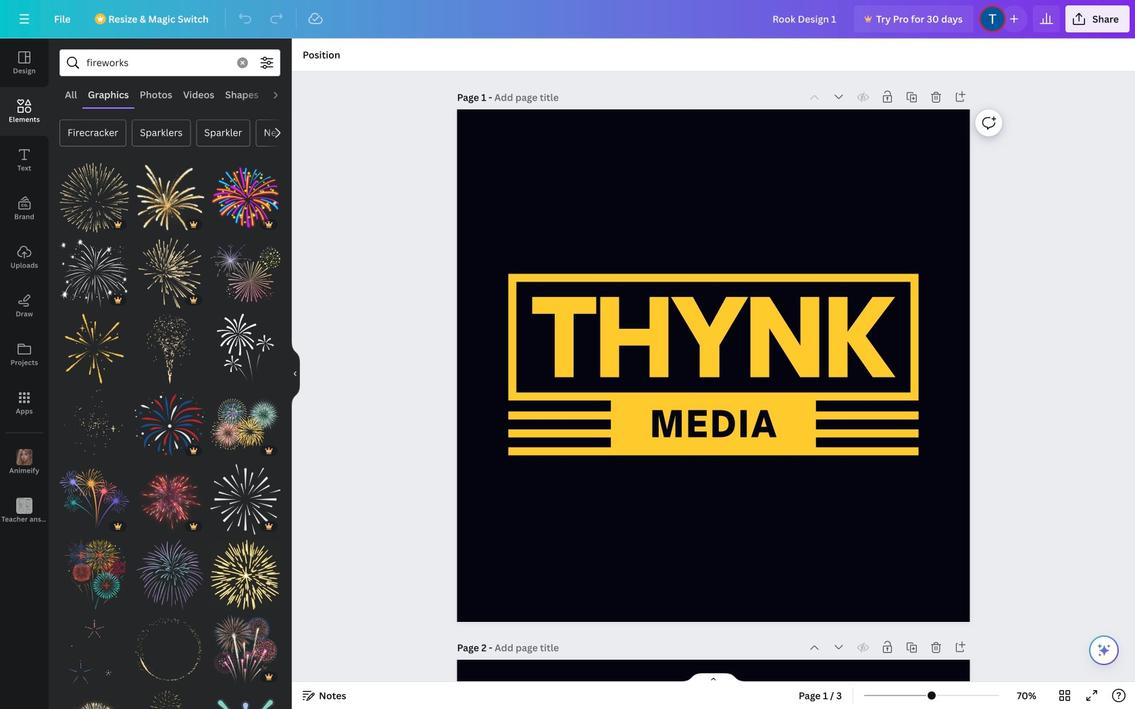 Task type: vqa. For each thing, say whether or not it's contained in the screenshot.
left Firework Explosion Illustration image
yes



Task type: locate. For each thing, give the bounding box(es) containing it.
glowing gradient nye various hand drawn group firework image
[[210, 238, 280, 308]]

0 vertical spatial fireworks image
[[59, 238, 129, 308]]

red firework explosion watercolor image
[[135, 465, 205, 535]]

0 horizontal spatial firework explosion illustration image
[[59, 163, 129, 233]]

side panel tab list
[[0, 39, 49, 536]]

group
[[59, 155, 129, 233], [135, 155, 205, 233], [210, 155, 280, 233], [59, 230, 129, 308], [135, 230, 205, 308], [210, 230, 280, 308], [210, 314, 280, 384], [135, 389, 205, 459], [210, 389, 280, 459], [59, 465, 129, 535], [135, 465, 205, 535], [210, 465, 280, 535], [59, 615, 129, 686], [135, 615, 205, 686], [210, 615, 280, 686], [210, 683, 280, 709], [59, 691, 129, 709], [135, 691, 205, 709]]

0 vertical spatial page title text field
[[494, 91, 560, 104]]

burst contour fireworks firecracker explosion pattern image
[[210, 465, 280, 535]]

0 vertical spatial firework explosion illustration image
[[59, 163, 129, 233]]

firework explosion illustration image
[[59, 163, 129, 233], [135, 238, 205, 308]]

4th of july firework image
[[135, 389, 205, 459]]

main menu bar
[[0, 0, 1135, 39]]

canva assistant image
[[1096, 643, 1112, 659]]

1 vertical spatial page title text field
[[495, 641, 560, 655]]

fireworks image
[[59, 238, 129, 308], [210, 389, 280, 459]]

neon fireworks image
[[210, 163, 280, 233]]

1 horizontal spatial fireworks image
[[210, 389, 280, 459]]

firework explosion watercolor image
[[59, 691, 129, 709]]

detailed storybook indian festival fireworks image
[[59, 540, 129, 610]]

0 horizontal spatial fireworks image
[[59, 238, 129, 308]]

watercolor fireworks explosion image
[[135, 163, 205, 233]]

fireworks realistic isolated image
[[210, 615, 280, 686]]

Page title text field
[[494, 91, 560, 104], [495, 641, 560, 655]]

1 vertical spatial firework explosion illustration image
[[135, 238, 205, 308]]



Task type: describe. For each thing, give the bounding box(es) containing it.
firework image
[[135, 691, 205, 709]]

hide image
[[291, 342, 300, 406]]

show pages image
[[681, 673, 746, 684]]

Design title text field
[[762, 5, 848, 32]]

subtle handdrawn ganesh chaturthi firework explosion image
[[210, 540, 280, 610]]

textured monoline new year fireworks & frame firework image
[[59, 314, 129, 384]]

Search elements search field
[[86, 50, 229, 76]]

gradient firework image
[[135, 540, 205, 610]]

1 horizontal spatial firework explosion illustration image
[[135, 238, 205, 308]]

1 vertical spatial fireworks image
[[210, 389, 280, 459]]

firework - new year element image
[[59, 465, 129, 535]]



